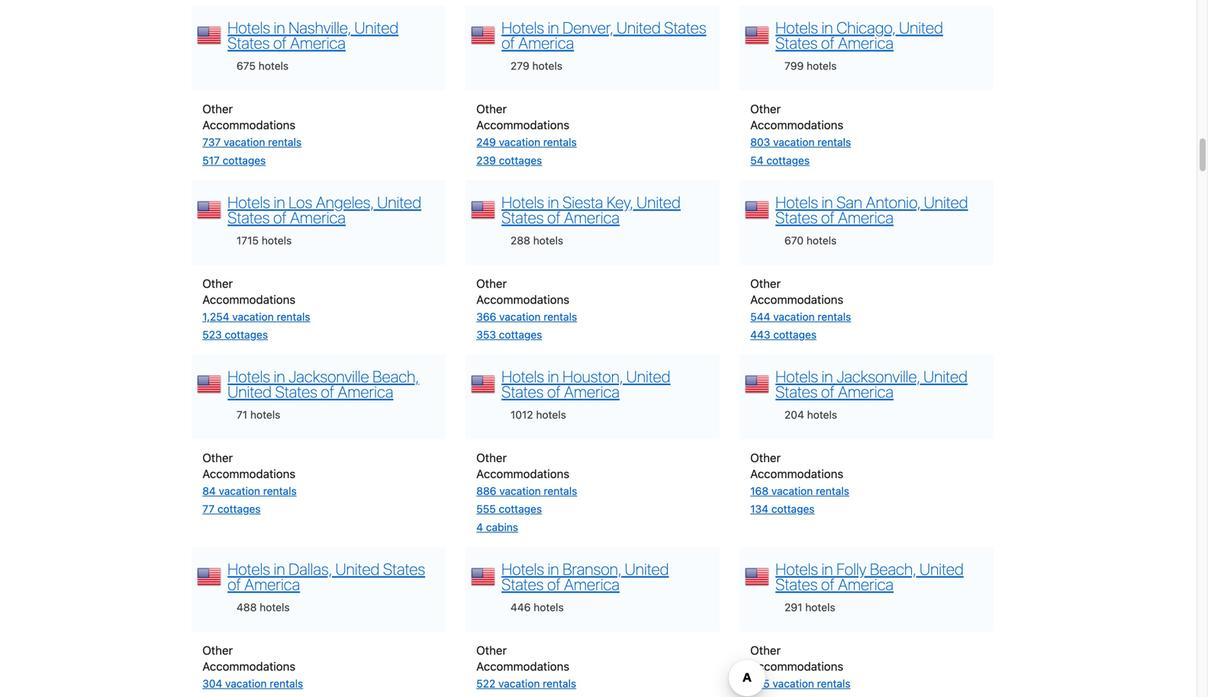 Task type: locate. For each thing, give the bounding box(es) containing it.
0 horizontal spatial beach,
[[373, 367, 419, 386]]

states inside hotels in jacksonville beach, united states of america 71 hotels
[[275, 382, 317, 401]]

accommodations up 249 vacation rentals link
[[476, 118, 569, 132]]

accommodations up "886 vacation rentals" link
[[476, 467, 569, 481]]

vacation inside other accommodations 1,254 vacation rentals 523 cottages
[[232, 310, 274, 323]]

cottages down 168 vacation rentals link
[[771, 503, 815, 516]]

4 cabins link
[[476, 521, 518, 534]]

1,254 vacation rentals link
[[202, 310, 310, 323]]

in inside hotels in nashville, united states of america 675 hotels
[[274, 18, 285, 37]]

in left the los
[[274, 193, 285, 212]]

cottages down 366 vacation rentals link
[[499, 329, 542, 341]]

rentals for jacksonville,
[[816, 485, 849, 498]]

hotels right "675"
[[259, 60, 289, 72]]

america
[[290, 33, 346, 52], [518, 33, 574, 52], [838, 33, 894, 52], [290, 208, 346, 227], [564, 208, 620, 227], [838, 208, 894, 227], [338, 382, 393, 401], [564, 382, 620, 401], [838, 382, 894, 401], [244, 575, 300, 594], [564, 575, 620, 594], [838, 575, 894, 594]]

dallas,
[[289, 560, 332, 579]]

hotels right "670"
[[807, 234, 837, 247]]

hotels up 71
[[228, 367, 270, 386]]

hotels inside hotels in nashville, united states of america 675 hotels
[[228, 18, 270, 37]]

hotels up 288
[[502, 193, 544, 212]]

523 cottages link
[[202, 329, 268, 341]]

other up 304
[[202, 644, 233, 657]]

hotels in chicago, united states of america link
[[776, 18, 943, 52]]

in left the houston,
[[548, 367, 559, 386]]

353
[[476, 329, 496, 341]]

cottages down 1,254 vacation rentals link
[[225, 329, 268, 341]]

hotels right 204
[[807, 409, 837, 421]]

hotels up 279
[[502, 18, 544, 37]]

rentals inside other accommodations 803 vacation rentals 54 cottages
[[818, 136, 851, 149]]

rentals inside other accommodations 544 vacation rentals 443 cottages
[[818, 310, 851, 323]]

rentals inside other accommodations 366 vacation rentals 353 cottages
[[544, 310, 577, 323]]

hotels inside hotels in houston, united states of america 1012 hotels
[[502, 367, 544, 386]]

in left branson,
[[548, 560, 559, 579]]

vacation for hotels in siesta key, united states of america
[[499, 310, 541, 323]]

other accommodations 366 vacation rentals 353 cottages
[[476, 277, 577, 341]]

hotels for hotels in nashville, united states of america
[[228, 18, 270, 37]]

accommodations inside other accommodations 737 vacation rentals 517 cottages
[[202, 118, 295, 132]]

vacation up the 54 cottages link at the right of the page
[[773, 136, 815, 149]]

in left folly
[[822, 560, 833, 579]]

hotels up "488"
[[228, 560, 270, 579]]

hotels for hotels in chicago, united states of america
[[776, 18, 818, 37]]

hotels in denver, united states of america 279 hotels
[[502, 18, 706, 72]]

accommodations up 84 vacation rentals link
[[202, 467, 295, 481]]

517
[[202, 154, 220, 167]]

134
[[750, 503, 769, 516]]

other up 366
[[476, 277, 507, 290]]

hotels inside hotels in san antonio, united states of america 670 hotels
[[776, 193, 818, 212]]

america inside hotels in dallas, united states of america 488 hotels
[[244, 575, 300, 594]]

vacation up 353 cottages link at the top of page
[[499, 310, 541, 323]]

in for san
[[822, 193, 833, 212]]

in inside hotels in houston, united states of america 1012 hotels
[[548, 367, 559, 386]]

rentals inside other accommodations 1,254 vacation rentals 523 cottages
[[277, 310, 310, 323]]

vacation down "other accommodations"
[[773, 678, 814, 690]]

hotels right the "446"
[[534, 601, 564, 614]]

in left jacksonville
[[274, 367, 285, 386]]

cottages inside other accommodations 366 vacation rentals 353 cottages
[[499, 329, 542, 341]]

in inside the hotels in los angeles, united states of america 1715 hotels
[[274, 193, 285, 212]]

vacation for hotels in dallas, united states of america
[[225, 678, 267, 690]]

523
[[202, 329, 222, 341]]

in inside hotels in folly beach, united states of america 291 hotels
[[822, 560, 833, 579]]

other up 205 on the bottom right
[[750, 644, 781, 657]]

america inside hotels in nashville, united states of america 675 hotels
[[290, 33, 346, 52]]

beach, right folly
[[870, 560, 916, 579]]

hotels in houston, united states of america 1012 hotels
[[502, 367, 671, 421]]

vacation for hotels in los angeles, united states of america
[[232, 310, 274, 323]]

rentals inside other accommodations 737 vacation rentals 517 cottages
[[268, 136, 302, 149]]

other for hotels in dallas, united states of america
[[202, 644, 233, 657]]

in left san
[[822, 193, 833, 212]]

accommodations up the 522 vacation rentals link
[[476, 660, 569, 673]]

1 horizontal spatial beach,
[[870, 560, 916, 579]]

cottages down 544 vacation rentals link
[[773, 329, 817, 341]]

cottages down 84 vacation rentals link
[[217, 503, 261, 516]]

cottages inside other accommodations 84 vacation rentals 77 cottages
[[217, 503, 261, 516]]

accommodations for hotels in houston, united states of america
[[476, 467, 569, 481]]

hotels for hotels in jacksonville, united states of america
[[776, 367, 818, 386]]

in left 'denver,'
[[548, 18, 559, 37]]

hotels for hotels in folly beach, united states of america
[[776, 560, 818, 579]]

of inside the hotels in los angeles, united states of america 1715 hotels
[[273, 208, 287, 227]]

hotels right 279
[[532, 60, 562, 72]]

accommodations inside 'other accommodations 886 vacation rentals 555 cottages 4 cabins'
[[476, 467, 569, 481]]

accommodations up 803 vacation rentals link
[[750, 118, 843, 132]]

other inside other accommodations 544 vacation rentals 443 cottages
[[750, 277, 781, 290]]

other up 84
[[202, 451, 233, 465]]

accommodations up 1,254 vacation rentals link
[[202, 293, 295, 306]]

hotels inside hotels in houston, united states of america 1012 hotels
[[536, 409, 566, 421]]

vacation up 77 cottages 'link' in the bottom of the page
[[219, 485, 260, 498]]

rentals inside other accommodations 304 vacation rentals
[[270, 678, 303, 690]]

other inside other accommodations 803 vacation rentals 54 cottages
[[750, 102, 781, 116]]

other up 168
[[750, 451, 781, 465]]

vacation inside other accommodations 737 vacation rentals 517 cottages
[[224, 136, 265, 149]]

hotels in san antonio, united states of america link
[[776, 193, 968, 227]]

cottages inside other accommodations 1,254 vacation rentals 523 cottages
[[225, 329, 268, 341]]

hotels in branson, united states of america 446 hotels
[[502, 560, 669, 614]]

in inside hotels in branson, united states of america 446 hotels
[[548, 560, 559, 579]]

hotels in los angeles, united states of america link
[[228, 193, 421, 227]]

cottages inside other accommodations 168 vacation rentals 134 cottages
[[771, 503, 815, 516]]

vacation up the 555 cottages link
[[499, 485, 541, 498]]

1,254
[[202, 310, 229, 323]]

vacation inside other accommodations 304 vacation rentals
[[225, 678, 267, 690]]

accommodations inside other accommodations 522 vacation rentals
[[476, 660, 569, 673]]

vacation right '522'
[[498, 678, 540, 690]]

accommodations inside other accommodations 168 vacation rentals 134 cottages
[[750, 467, 843, 481]]

in for siesta
[[548, 193, 559, 212]]

in left siesta on the top
[[548, 193, 559, 212]]

beach, right jacksonville
[[373, 367, 419, 386]]

in left jacksonville,
[[822, 367, 833, 386]]

vacation for hotels in houston, united states of america
[[499, 485, 541, 498]]

vacation up 134 cottages link
[[771, 485, 813, 498]]

rentals
[[268, 136, 302, 149], [543, 136, 577, 149], [818, 136, 851, 149], [277, 310, 310, 323], [544, 310, 577, 323], [818, 310, 851, 323], [263, 485, 297, 498], [544, 485, 577, 498], [816, 485, 849, 498], [270, 678, 303, 690], [543, 678, 576, 690], [817, 678, 851, 690]]

54 cottages link
[[750, 154, 810, 167]]

accommodations for hotels in nashville, united states of america
[[202, 118, 295, 132]]

hotels up 799 at the right top
[[776, 18, 818, 37]]

other for hotels in jacksonville beach, united states of america
[[202, 451, 233, 465]]

cottages inside other accommodations 249 vacation rentals 239 cottages
[[499, 154, 542, 167]]

hotels right 1012
[[536, 409, 566, 421]]

hotels right "488"
[[260, 601, 290, 614]]

vacation up 523 cottages link in the left of the page
[[232, 310, 274, 323]]

other up '522'
[[476, 644, 507, 657]]

cottages inside 'other accommodations 886 vacation rentals 555 cottages 4 cabins'
[[499, 503, 542, 516]]

cottages down 737 vacation rentals link on the left top
[[223, 154, 266, 167]]

other up 803
[[750, 102, 781, 116]]

hotels
[[228, 18, 270, 37], [502, 18, 544, 37], [776, 18, 818, 37], [228, 193, 270, 212], [502, 193, 544, 212], [776, 193, 818, 212], [228, 367, 270, 386], [502, 367, 544, 386], [776, 367, 818, 386], [228, 560, 270, 579], [502, 560, 544, 579], [776, 560, 818, 579]]

hotels in jacksonville, united states of america 204 hotels
[[776, 367, 968, 421]]

other accommodations 84 vacation rentals 77 cottages
[[202, 451, 297, 516]]

hotels up the "446"
[[502, 560, 544, 579]]

other for hotels in houston, united states of america
[[476, 451, 507, 465]]

vacation inside other accommodations 366 vacation rentals 353 cottages
[[499, 310, 541, 323]]

cottages
[[223, 154, 266, 167], [499, 154, 542, 167], [766, 154, 810, 167], [225, 329, 268, 341], [499, 329, 542, 341], [773, 329, 817, 341], [217, 503, 261, 516], [499, 503, 542, 516], [771, 503, 815, 516]]

in left nashville,
[[274, 18, 285, 37]]

vacation inside other accommodations 544 vacation rentals 443 cottages
[[773, 310, 815, 323]]

hotels inside the hotels in los angeles, united states of america 1715 hotels
[[228, 193, 270, 212]]

key,
[[607, 193, 633, 212]]

accommodations up 366 vacation rentals link
[[476, 293, 569, 306]]

vacation up 517 cottages "link"
[[224, 136, 265, 149]]

71
[[237, 409, 247, 421]]

hotels up 1715
[[228, 193, 270, 212]]

of inside hotels in nashville, united states of america 675 hotels
[[273, 33, 287, 52]]

1 vertical spatial beach,
[[870, 560, 916, 579]]

accommodations inside other accommodations 304 vacation rentals
[[202, 660, 295, 673]]

446
[[511, 601, 531, 614]]

america inside hotels in siesta key, united states of america 288 hotels
[[564, 208, 620, 227]]

other up 886
[[476, 451, 507, 465]]

other up 249
[[476, 102, 507, 116]]

accommodations inside other accommodations 1,254 vacation rentals 523 cottages
[[202, 293, 295, 306]]

rentals for chicago,
[[818, 136, 851, 149]]

other inside other accommodations 84 vacation rentals 77 cottages
[[202, 451, 233, 465]]

other inside other accommodations 522 vacation rentals
[[476, 644, 507, 657]]

america inside hotels in jacksonville beach, united states of america 71 hotels
[[338, 382, 393, 401]]

hotels right 291
[[805, 601, 835, 614]]

other for hotels in san antonio, united states of america
[[750, 277, 781, 290]]

hotels for hotels in dallas, united states of america
[[228, 560, 270, 579]]

in inside hotels in siesta key, united states of america 288 hotels
[[548, 193, 559, 212]]

hotels right 1715
[[262, 234, 292, 247]]

in for dallas,
[[274, 560, 285, 579]]

other accommodations 304 vacation rentals
[[202, 644, 303, 690]]

168
[[750, 485, 769, 498]]

hotels inside hotels in branson, united states of america 446 hotels
[[502, 560, 544, 579]]

353 cottages link
[[476, 329, 542, 341]]

hotels right 288
[[533, 234, 563, 247]]

737 vacation rentals link
[[202, 136, 302, 149]]

hotels right 799 at the right top
[[807, 60, 837, 72]]

443
[[750, 329, 770, 341]]

of inside hotels in dallas, united states of america 488 hotels
[[228, 575, 241, 594]]

522 vacation rentals link
[[476, 678, 576, 690]]

670
[[785, 234, 804, 247]]

hotels up 291
[[776, 560, 818, 579]]

other for hotels in chicago, united states of america
[[750, 102, 781, 116]]

hotels right 71
[[250, 409, 280, 421]]

cottages down "886 vacation rentals" link
[[499, 503, 542, 516]]

488
[[237, 601, 257, 614]]

in inside hotels in chicago, united states of america 799 hotels
[[822, 18, 833, 37]]

accommodations for hotels in denver, united states of america
[[476, 118, 569, 132]]

1715
[[237, 234, 259, 247]]

rentals for houston,
[[544, 485, 577, 498]]

vacation inside 'other accommodations 886 vacation rentals 555 cottages 4 cabins'
[[499, 485, 541, 498]]

rentals inside other accommodations 522 vacation rentals
[[543, 678, 576, 690]]

los
[[289, 193, 312, 212]]

accommodations up 168 vacation rentals link
[[750, 467, 843, 481]]

205
[[750, 678, 770, 690]]

beach,
[[373, 367, 419, 386], [870, 560, 916, 579]]

accommodations up 304 vacation rentals link
[[202, 660, 295, 673]]

accommodations up 737 vacation rentals link on the left top
[[202, 118, 295, 132]]

vacation inside other accommodations 249 vacation rentals 239 cottages
[[499, 136, 540, 149]]

168 vacation rentals link
[[750, 485, 849, 498]]

other up 544
[[750, 277, 781, 290]]

cottages inside other accommodations 737 vacation rentals 517 cottages
[[223, 154, 266, 167]]

other accommodations
[[750, 644, 843, 673]]

other for hotels in nashville, united states of america
[[202, 102, 233, 116]]

other inside other accommodations 168 vacation rentals 134 cottages
[[750, 451, 781, 465]]

other for hotels in branson, united states of america
[[476, 644, 507, 657]]

of inside hotels in chicago, united states of america 799 hotels
[[821, 33, 835, 52]]

in left the chicago,
[[822, 18, 833, 37]]

other accommodations 544 vacation rentals 443 cottages
[[750, 277, 851, 341]]

vacation right 304
[[225, 678, 267, 690]]

rentals for jacksonville
[[263, 485, 297, 498]]

291
[[785, 601, 802, 614]]

houston,
[[563, 367, 623, 386]]

hotels for hotels in houston, united states of america
[[502, 367, 544, 386]]

accommodations inside other accommodations 249 vacation rentals 239 cottages
[[476, 118, 569, 132]]

other for hotels in siesta key, united states of america
[[476, 277, 507, 290]]

cottages for hotels in nashville, united states of america
[[223, 154, 266, 167]]

other inside other accommodations 249 vacation rentals 239 cottages
[[476, 102, 507, 116]]

cottages down 249 vacation rentals link
[[499, 154, 542, 167]]

accommodations inside other accommodations 803 vacation rentals 54 cottages
[[750, 118, 843, 132]]

other up 1,254
[[202, 277, 233, 290]]

other inside 'other accommodations 886 vacation rentals 555 cottages 4 cabins'
[[476, 451, 507, 465]]

cottages down 803 vacation rentals link
[[766, 154, 810, 167]]

4
[[476, 521, 483, 534]]

vacation up 239 cottages link
[[499, 136, 540, 149]]

0 vertical spatial beach,
[[373, 367, 419, 386]]

accommodations for hotels in branson, united states of america
[[476, 660, 569, 673]]

cottages for hotels in los angeles, united states of america
[[225, 329, 268, 341]]

hotels in folly beach, united states of america link
[[776, 560, 964, 594]]

other up 737 at the left top of page
[[202, 102, 233, 116]]

in for nashville,
[[274, 18, 285, 37]]

hotels inside hotels in jacksonville, united states of america 204 hotels
[[776, 367, 818, 386]]

hotels up 204
[[776, 367, 818, 386]]

hotels inside hotels in chicago, united states of america 799 hotels
[[807, 60, 837, 72]]

hotels
[[259, 60, 289, 72], [532, 60, 562, 72], [807, 60, 837, 72], [262, 234, 292, 247], [533, 234, 563, 247], [807, 234, 837, 247], [250, 409, 280, 421], [536, 409, 566, 421], [807, 409, 837, 421], [260, 601, 290, 614], [534, 601, 564, 614], [805, 601, 835, 614]]

vacation inside other accommodations 803 vacation rentals 54 cottages
[[773, 136, 815, 149]]

other accommodations 168 vacation rentals 134 cottages
[[750, 451, 849, 516]]

united inside hotels in branson, united states of america 446 hotels
[[625, 560, 669, 579]]

cottages inside other accommodations 544 vacation rentals 443 cottages
[[773, 329, 817, 341]]

rentals for los
[[277, 310, 310, 323]]

vacation for hotels in nashville, united states of america
[[224, 136, 265, 149]]

in left dallas,
[[274, 560, 285, 579]]

other inside other accommodations 366 vacation rentals 353 cottages
[[476, 277, 507, 290]]

other accommodations 737 vacation rentals 517 cottages
[[202, 102, 302, 167]]

cottages for hotels in jacksonville beach, united states of america
[[217, 503, 261, 516]]

hotels up "675"
[[228, 18, 270, 37]]

rentals for denver,
[[543, 136, 577, 149]]

vacation up 443 cottages link
[[773, 310, 815, 323]]

hotels in dallas, united states of america link
[[228, 560, 425, 594]]

in for folly
[[822, 560, 833, 579]]

of inside hotels in siesta key, united states of america 288 hotels
[[547, 208, 561, 227]]

hotels inside hotels in nashville, united states of america 675 hotels
[[259, 60, 289, 72]]

vacation inside other accommodations 522 vacation rentals
[[498, 678, 540, 690]]

hotels in siesta key, united states of america 288 hotels
[[502, 193, 681, 247]]

other
[[202, 102, 233, 116], [476, 102, 507, 116], [750, 102, 781, 116], [202, 277, 233, 290], [476, 277, 507, 290], [750, 277, 781, 290], [202, 451, 233, 465], [476, 451, 507, 465], [750, 451, 781, 465], [202, 644, 233, 657], [476, 644, 507, 657], [750, 644, 781, 657]]

366 vacation rentals link
[[476, 310, 577, 323]]

jacksonville,
[[837, 367, 920, 386]]

other for hotels in los angeles, united states of america
[[202, 277, 233, 290]]

hotels inside hotels in jacksonville beach, united states of america 71 hotels
[[228, 367, 270, 386]]

other inside other accommodations 1,254 vacation rentals 523 cottages
[[202, 277, 233, 290]]

america inside hotels in jacksonville, united states of america 204 hotels
[[838, 382, 894, 401]]

accommodations up 544 vacation rentals link
[[750, 293, 843, 306]]

hotels up "670"
[[776, 193, 818, 212]]

beach, inside hotels in folly beach, united states of america 291 hotels
[[870, 560, 916, 579]]

states
[[664, 18, 706, 37], [228, 33, 270, 52], [776, 33, 818, 52], [228, 208, 270, 227], [502, 208, 544, 227], [776, 208, 818, 227], [275, 382, 317, 401], [502, 382, 544, 401], [776, 382, 818, 401], [383, 560, 425, 579], [502, 575, 544, 594], [776, 575, 818, 594]]

accommodations
[[202, 118, 295, 132], [476, 118, 569, 132], [750, 118, 843, 132], [202, 293, 295, 306], [476, 293, 569, 306], [750, 293, 843, 306], [202, 467, 295, 481], [476, 467, 569, 481], [750, 467, 843, 481], [202, 660, 295, 673], [476, 660, 569, 673], [750, 660, 843, 673]]

denver,
[[563, 18, 613, 37]]

hotels inside the hotels in los angeles, united states of america 1715 hotels
[[262, 234, 292, 247]]

hotels inside hotels in dallas, united states of america 488 hotels
[[228, 560, 270, 579]]

hotels up 1012
[[502, 367, 544, 386]]

in inside hotels in dallas, united states of america 488 hotels
[[274, 560, 285, 579]]

accommodations for hotels in chicago, united states of america
[[750, 118, 843, 132]]

vacation
[[224, 136, 265, 149], [499, 136, 540, 149], [773, 136, 815, 149], [232, 310, 274, 323], [499, 310, 541, 323], [773, 310, 815, 323], [219, 485, 260, 498], [499, 485, 541, 498], [771, 485, 813, 498], [225, 678, 267, 690], [498, 678, 540, 690], [773, 678, 814, 690]]

hotels inside the hotels in denver, united states of america 279 hotels
[[502, 18, 544, 37]]

antonio,
[[866, 193, 921, 212]]



Task type: vqa. For each thing, say whether or not it's contained in the screenshot.
America in the Hotels in Siesta Key, United States of America 288 hotels
yes



Task type: describe. For each thing, give the bounding box(es) containing it.
other inside "other accommodations"
[[750, 644, 781, 657]]

vacation for hotels in san antonio, united states of america
[[773, 310, 815, 323]]

cottages for hotels in siesta key, united states of america
[[499, 329, 542, 341]]

nashville,
[[289, 18, 351, 37]]

of inside hotels in branson, united states of america 446 hotels
[[547, 575, 561, 594]]

in for jacksonville,
[[822, 367, 833, 386]]

205 vacation rentals link
[[750, 678, 851, 690]]

other accommodations 886 vacation rentals 555 cottages 4 cabins
[[476, 451, 577, 534]]

in for jacksonville
[[274, 367, 285, 386]]

249 vacation rentals link
[[476, 136, 577, 149]]

803 vacation rentals link
[[750, 136, 851, 149]]

hotels inside hotels in folly beach, united states of america 291 hotels
[[805, 601, 835, 614]]

america inside the hotels in los angeles, united states of america 1715 hotels
[[290, 208, 346, 227]]

hotels for hotels in siesta key, united states of america
[[502, 193, 544, 212]]

hotels in dallas, united states of america 488 hotels
[[228, 560, 425, 614]]

886
[[476, 485, 496, 498]]

accommodations for hotels in jacksonville, united states of america
[[750, 467, 843, 481]]

204
[[785, 409, 804, 421]]

states inside hotels in jacksonville, united states of america 204 hotels
[[776, 382, 818, 401]]

vacation for hotels in branson, united states of america
[[498, 678, 540, 690]]

hotels in jacksonville beach, united states of america 71 hotels
[[228, 367, 419, 421]]

america inside hotels in san antonio, united states of america 670 hotels
[[838, 208, 894, 227]]

84
[[202, 485, 216, 498]]

vacation for hotels in chicago, united states of america
[[773, 136, 815, 149]]

134 cottages link
[[750, 503, 815, 516]]

other accommodations 522 vacation rentals
[[476, 644, 576, 690]]

america inside hotels in folly beach, united states of america 291 hotels
[[838, 575, 894, 594]]

accommodations for hotels in jacksonville beach, united states of america
[[202, 467, 295, 481]]

hotels inside hotels in dallas, united states of america 488 hotels
[[260, 601, 290, 614]]

77 cottages link
[[202, 503, 261, 516]]

304
[[202, 678, 222, 690]]

folly
[[837, 560, 867, 579]]

rentals for branson,
[[543, 678, 576, 690]]

hotels in san antonio, united states of america 670 hotels
[[776, 193, 968, 247]]

hotels in nashville, united states of america link
[[228, 18, 399, 52]]

of inside the hotels in denver, united states of america 279 hotels
[[502, 33, 515, 52]]

branson,
[[563, 560, 621, 579]]

hotels in denver, united states of america link
[[502, 18, 706, 52]]

america inside hotels in branson, united states of america 446 hotels
[[564, 575, 620, 594]]

cottages for hotels in san antonio, united states of america
[[773, 329, 817, 341]]

544
[[750, 310, 770, 323]]

hotels inside hotels in jacksonville beach, united states of america 71 hotels
[[250, 409, 280, 421]]

states inside hotels in chicago, united states of america 799 hotels
[[776, 33, 818, 52]]

united inside the hotels in los angeles, united states of america 1715 hotels
[[377, 193, 421, 212]]

america inside the hotels in denver, united states of america 279 hotels
[[518, 33, 574, 52]]

vacation for hotels in jacksonville beach, united states of america
[[219, 485, 260, 498]]

hotels for hotels in san antonio, united states of america
[[776, 193, 818, 212]]

in for denver,
[[548, 18, 559, 37]]

states inside hotels in folly beach, united states of america 291 hotels
[[776, 575, 818, 594]]

states inside hotels in dallas, united states of america 488 hotels
[[383, 560, 425, 579]]

states inside hotels in houston, united states of america 1012 hotels
[[502, 382, 544, 401]]

accommodations for hotels in siesta key, united states of america
[[476, 293, 569, 306]]

hotels in los angeles, united states of america 1715 hotels
[[228, 193, 421, 247]]

chicago,
[[837, 18, 896, 37]]

accommodations for hotels in san antonio, united states of america
[[750, 293, 843, 306]]

america inside hotels in houston, united states of america 1012 hotels
[[564, 382, 620, 401]]

hotels for hotels in los angeles, united states of america
[[228, 193, 270, 212]]

cottages for hotels in chicago, united states of america
[[766, 154, 810, 167]]

hotels inside hotels in branson, united states of america 446 hotels
[[534, 601, 564, 614]]

united inside hotels in siesta key, united states of america 288 hotels
[[637, 193, 681, 212]]

517 cottages link
[[202, 154, 266, 167]]

hotels for hotels in denver, united states of america
[[502, 18, 544, 37]]

united inside hotels in folly beach, united states of america 291 hotels
[[920, 560, 964, 579]]

hotels in houston, united states of america link
[[502, 367, 671, 401]]

hotels in folly beach, united states of america 291 hotels
[[776, 560, 964, 614]]

hotels inside the hotels in denver, united states of america 279 hotels
[[532, 60, 562, 72]]

accommodations for hotels in dallas, united states of america
[[202, 660, 295, 673]]

cottages for hotels in denver, united states of america
[[499, 154, 542, 167]]

rentals for san
[[818, 310, 851, 323]]

of inside hotels in jacksonville, united states of america 204 hotels
[[821, 382, 835, 401]]

288
[[511, 234, 530, 247]]

hotels in nashville, united states of america 675 hotels
[[228, 18, 399, 72]]

of inside hotels in jacksonville beach, united states of america 71 hotels
[[321, 382, 334, 401]]

cottages for hotels in jacksonville, united states of america
[[771, 503, 815, 516]]

hotels for hotels in jacksonville beach, united states of america
[[228, 367, 270, 386]]

544 vacation rentals link
[[750, 310, 851, 323]]

of inside hotels in san antonio, united states of america 670 hotels
[[821, 208, 835, 227]]

other accommodations 249 vacation rentals 239 cottages
[[476, 102, 577, 167]]

205 vacation rentals
[[750, 678, 851, 690]]

beach, for folly
[[870, 560, 916, 579]]

states inside hotels in san antonio, united states of america 670 hotels
[[776, 208, 818, 227]]

united inside hotels in san antonio, united states of america 670 hotels
[[924, 193, 968, 212]]

of inside hotels in houston, united states of america 1012 hotels
[[547, 382, 561, 401]]

angeles,
[[316, 193, 374, 212]]

cabins
[[486, 521, 518, 534]]

other for hotels in jacksonville, united states of america
[[750, 451, 781, 465]]

vacation for hotels in denver, united states of america
[[499, 136, 540, 149]]

555
[[476, 503, 496, 516]]

in for los
[[274, 193, 285, 212]]

803
[[750, 136, 770, 149]]

united inside hotels in dallas, united states of america 488 hotels
[[335, 560, 380, 579]]

jacksonville
[[289, 367, 369, 386]]

239
[[476, 154, 496, 167]]

united inside hotels in jacksonville, united states of america 204 hotels
[[924, 367, 968, 386]]

san
[[837, 193, 862, 212]]

states inside hotels in siesta key, united states of america 288 hotels
[[502, 208, 544, 227]]

other accommodations 803 vacation rentals 54 cottages
[[750, 102, 851, 167]]

states inside hotels in nashville, united states of america 675 hotels
[[228, 33, 270, 52]]

united inside hotels in jacksonville beach, united states of america 71 hotels
[[228, 382, 272, 401]]

siesta
[[563, 193, 603, 212]]

of inside hotels in folly beach, united states of america 291 hotels
[[821, 575, 835, 594]]

675
[[237, 60, 256, 72]]

hotels in branson, united states of america link
[[502, 560, 669, 594]]

united inside hotels in houston, united states of america 1012 hotels
[[626, 367, 671, 386]]

vacation for hotels in jacksonville, united states of america
[[771, 485, 813, 498]]

states inside hotels in branson, united states of america 446 hotels
[[502, 575, 544, 594]]

accommodations up 205 vacation rentals link
[[750, 660, 843, 673]]

rentals for siesta
[[544, 310, 577, 323]]

america inside hotels in chicago, united states of america 799 hotels
[[838, 33, 894, 52]]

united inside hotels in chicago, united states of america 799 hotels
[[899, 18, 943, 37]]

other for hotels in denver, united states of america
[[476, 102, 507, 116]]

beach, for jacksonville
[[373, 367, 419, 386]]

hotels for hotels in branson, united states of america
[[502, 560, 544, 579]]

84 vacation rentals link
[[202, 485, 297, 498]]

304 vacation rentals link
[[202, 678, 303, 690]]

states inside the hotels in denver, united states of america 279 hotels
[[664, 18, 706, 37]]

443 cottages link
[[750, 329, 817, 341]]

886 vacation rentals link
[[476, 485, 577, 498]]

states inside the hotels in los angeles, united states of america 1715 hotels
[[228, 208, 270, 227]]

other accommodations 1,254 vacation rentals 523 cottages
[[202, 277, 310, 341]]

rentals for dallas,
[[270, 678, 303, 690]]

united inside hotels in nashville, united states of america 675 hotels
[[354, 18, 399, 37]]

hotels in jacksonville beach, united states of america link
[[228, 367, 419, 401]]

hotels in chicago, united states of america 799 hotels
[[776, 18, 943, 72]]

366
[[476, 310, 496, 323]]

rentals for nashville,
[[268, 136, 302, 149]]

54
[[750, 154, 764, 167]]

279
[[511, 60, 529, 72]]

hotels in siesta key, united states of america link
[[502, 193, 681, 227]]

77
[[202, 503, 215, 516]]

hotels inside hotels in siesta key, united states of america 288 hotels
[[533, 234, 563, 247]]

hotels inside hotels in san antonio, united states of america 670 hotels
[[807, 234, 837, 247]]

in for chicago,
[[822, 18, 833, 37]]

hotels in jacksonville, united states of america link
[[776, 367, 968, 401]]

cottages for hotels in houston, united states of america
[[499, 503, 542, 516]]

239 cottages link
[[476, 154, 542, 167]]

555 cottages link
[[476, 503, 542, 516]]

522
[[476, 678, 496, 690]]

in for branson,
[[548, 560, 559, 579]]

accommodations for hotels in los angeles, united states of america
[[202, 293, 295, 306]]

hotels inside hotels in jacksonville, united states of america 204 hotels
[[807, 409, 837, 421]]

1012
[[511, 409, 533, 421]]

799
[[785, 60, 804, 72]]

united inside the hotels in denver, united states of america 279 hotels
[[617, 18, 661, 37]]

in for houston,
[[548, 367, 559, 386]]



